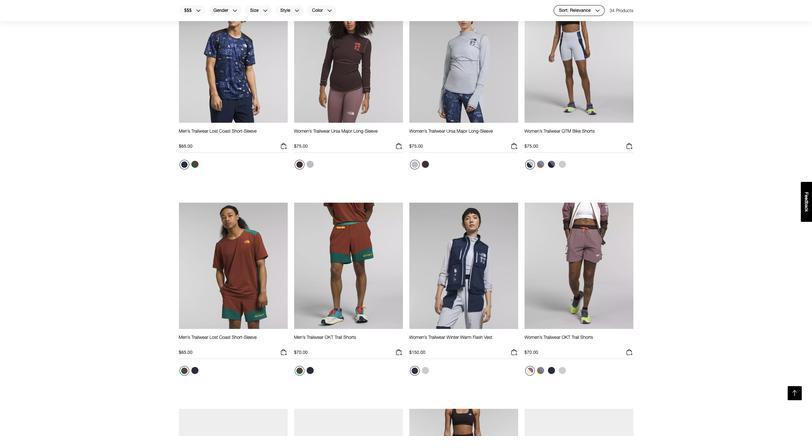 Task type: locate. For each thing, give the bounding box(es) containing it.
$75.00 up dusty periwinkle option
[[409, 144, 423, 149]]

1 summit navy nature remix print image from the left
[[191, 368, 198, 375]]

women's
[[294, 128, 312, 134], [409, 128, 427, 134], [525, 128, 543, 134], [409, 335, 427, 341], [525, 335, 543, 341]]

f e e d b a c k
[[805, 192, 810, 212]]

men's vectiv enduris 3 shoes image
[[179, 409, 288, 437]]

0 horizontal spatial dusty periwinkle image
[[307, 161, 314, 168]]

$70.00 down 'men's trailwear okt trail shorts' button
[[294, 350, 308, 356]]

short- for men's trailwear okt trail shorts
[[232, 335, 244, 341]]

sleeve
[[244, 128, 257, 134], [365, 128, 378, 134], [480, 128, 493, 134], [244, 335, 257, 341]]

shorts inside button
[[344, 335, 356, 341]]

brandy brown/forest fern image for men's trailwear lost coast short-sleeve
[[181, 368, 188, 375]]

gardenia white/fawn grey image
[[422, 368, 429, 375], [559, 368, 566, 375]]

men's trailwear lost coast short-sleeve button
[[179, 128, 257, 140], [179, 335, 257, 347]]

0 vertical spatial summit navy nature remix print radio
[[180, 160, 189, 170]]

2 $75.00 from the left
[[409, 144, 423, 149]]

0 horizontal spatial gardenia white/fawn grey radio
[[420, 366, 431, 376]]

2 horizontal spatial $75.00 button
[[525, 143, 634, 153]]

1 $70.00 from the left
[[294, 350, 308, 356]]

2 summit navy nature remix print image from the left
[[307, 368, 314, 375]]

women's for 1st women's trailwear ursa major long-sleeve image from right
[[409, 128, 427, 134]]

trail inside button
[[572, 335, 579, 341]]

summit navy nature remix print image inside radio
[[307, 368, 314, 375]]

ursa for 1st women's trailwear ursa major long-sleeve image from right's $choose color$ option group
[[447, 128, 456, 134]]

0 horizontal spatial summit navy nature remix print image
[[191, 368, 198, 375]]

1 men's trailwear lost coast short-sleeve from the top
[[179, 128, 257, 134]]

deep periwinkle-utility brown image right fawn grey/gardenia white icon
[[537, 368, 544, 375]]

e up b
[[805, 198, 810, 200]]

men's trailwear lost coast short-sleeve image for women's
[[179, 0, 288, 123]]

0 vertical spatial $65.00 button
[[179, 143, 288, 153]]

coast
[[219, 128, 231, 134], [219, 335, 231, 341]]

color button
[[307, 5, 337, 16]]

long-
[[354, 128, 365, 134], [469, 128, 480, 134]]

2 men's trailwear lost coast short-sleeve button from the top
[[179, 335, 257, 347]]

1 vertical spatial men's trailwear lost coast short-sleeve button
[[179, 335, 257, 347]]

coal brown radio right dusty periwinkle option
[[420, 160, 431, 170]]

dusty periwinkle image for dusty periwinkle option
[[412, 162, 418, 168]]

1 horizontal spatial gardenia white/fawn grey radio
[[557, 366, 568, 376]]

gardenia white/fawn grey radio right the "summit navy" option
[[420, 366, 431, 376]]

2 short- from the top
[[232, 335, 244, 341]]

women's trailwear ursa major long-sleeve button for second women's trailwear ursa major long-sleeve image from right $choose color$ option group
[[294, 128, 378, 140]]

trailwear inside button
[[307, 335, 324, 341]]

1 $65.00 from the top
[[179, 144, 193, 149]]

$75.00
[[294, 144, 308, 149], [409, 144, 423, 149], [525, 144, 538, 149]]

0 vertical spatial lost
[[210, 128, 218, 134]]

shorts for women's trailwear okt trail shorts
[[581, 335, 593, 341]]

summit navy nature remix print image
[[191, 368, 198, 375], [307, 368, 314, 375], [548, 368, 555, 375]]

$65.00
[[179, 144, 193, 149], [179, 350, 193, 356]]

1 horizontal spatial long-
[[469, 128, 480, 134]]

1 coast from the top
[[219, 128, 231, 134]]

e
[[805, 195, 810, 198], [805, 198, 810, 200]]

1 vertical spatial lost
[[210, 335, 218, 341]]

0 horizontal spatial $75.00
[[294, 144, 308, 149]]

1 women's trailwear ursa major long-sleeve from the left
[[294, 128, 378, 134]]

1 horizontal spatial women's trailwear ursa major long-sleeve button
[[409, 128, 493, 140]]

1 horizontal spatial major
[[457, 128, 468, 134]]

men's trailwear lost coast short-sleeve for women's trailwear ursa major long-sleeve
[[179, 128, 257, 134]]

1 horizontal spatial okt
[[562, 335, 571, 341]]

men's trailwear lost coast short-sleeve
[[179, 128, 257, 134], [179, 335, 257, 341]]

1 vertical spatial men's trailwear lost coast short-sleeve
[[179, 335, 257, 341]]

0 vertical spatial men's trailwear lost coast short-sleeve image
[[179, 0, 288, 123]]

2 lost from the top
[[210, 335, 218, 341]]

short-
[[232, 128, 244, 134], [232, 335, 244, 341]]

$75.00 for deep periwinkle-utility brown option
[[525, 144, 538, 149]]

2 $65.00 from the top
[[179, 350, 193, 356]]

shorts for women's trailwear qtm bike shorts
[[582, 128, 595, 134]]

1 brandy brown/forest fern radio from the left
[[180, 367, 189, 376]]

0 horizontal spatial ursa
[[331, 128, 340, 134]]

1 $65.00 button from the top
[[179, 143, 288, 153]]

1 gardenia white/fawn grey image from the left
[[422, 368, 429, 375]]

$150.00 button
[[409, 349, 518, 360]]

1 men's trailwear lost coast short-sleeve image from the top
[[179, 0, 288, 123]]

0 horizontal spatial gardenia white/fawn grey image
[[422, 368, 429, 375]]

34 products
[[610, 8, 634, 13]]

women's inside button
[[525, 128, 543, 134]]

2 $70.00 button from the left
[[525, 349, 634, 360]]

women's for second women's trailwear ursa major long-sleeve image from right
[[294, 128, 312, 134]]

women's trailwear qtm bike shorts
[[525, 128, 595, 134]]

2 horizontal spatial summit navy nature remix print image
[[548, 368, 555, 375]]

women's trailwear ursa major long-sleeve image
[[294, 0, 403, 123], [409, 0, 518, 123]]

deep periwinkle-utility brown image
[[537, 161, 544, 168], [537, 368, 544, 375]]

1 horizontal spatial women's trailwear okt trail shorts image
[[525, 203, 634, 330]]

$75.00 for rightmost coal brown option
[[409, 144, 423, 149]]

0 vertical spatial men's trailwear lost coast short-sleeve
[[179, 128, 257, 134]]

0 vertical spatial $65.00
[[179, 144, 193, 149]]

trailwear for men's trailwear okt trail shorts image
[[307, 335, 324, 341]]

Gardenia White/Fawn Grey radio
[[420, 366, 431, 376], [557, 366, 568, 376]]

men's inside 'men's trailwear okt trail shorts' button
[[294, 335, 306, 341]]

women's trailwear ursa major long-sleeve for second women's trailwear ursa major long-sleeve image from right $choose color$ option group
[[294, 128, 378, 134]]

size
[[250, 8, 259, 13]]

$70.00 up fawn grey/gardenia white radio
[[525, 350, 538, 356]]

1 horizontal spatial gardenia white/fawn grey image
[[559, 368, 566, 375]]

$70.00
[[294, 350, 308, 356], [525, 350, 538, 356]]

$150.00
[[409, 350, 426, 356]]

2 horizontal spatial brandy brown/forest fern image
[[296, 368, 303, 375]]

men's trailwear lost coast short-sleeve image
[[179, 0, 288, 123], [179, 203, 288, 330]]

sort:
[[559, 8, 569, 13]]

$$$ button
[[179, 5, 206, 16]]

deep periwinkle-utility brown image inside option
[[537, 161, 544, 168]]

2 horizontal spatial $75.00
[[525, 144, 538, 149]]

$choose color$ option group for men's trailwear okt trail shorts image
[[294, 366, 316, 379]]

women's trailwear winter warm flash vest
[[409, 335, 493, 341]]

0 vertical spatial deep periwinkle-utility brown image
[[537, 161, 544, 168]]

0 horizontal spatial brandy brown/forest fern radio
[[180, 367, 189, 376]]

1 long- from the left
[[354, 128, 365, 134]]

$70.00 button for men's trailwear okt trail shorts
[[294, 349, 403, 360]]

1 horizontal spatial $75.00
[[409, 144, 423, 149]]

1 lost from the top
[[210, 128, 218, 134]]

dusty periwinkle image inside option
[[412, 162, 418, 168]]

1 horizontal spatial women's trailwear ursa major long-sleeve image
[[409, 0, 518, 123]]

1 major from the left
[[342, 128, 352, 134]]

2 trail from the left
[[572, 335, 579, 341]]

relevance
[[570, 8, 591, 13]]

1 horizontal spatial ursa
[[447, 128, 456, 134]]

0 vertical spatial coast
[[219, 128, 231, 134]]

Dusty Periwinkle/Summit Navy radio
[[525, 160, 535, 170]]

2 coast from the top
[[219, 335, 231, 341]]

2 deep periwinkle-utility brown image from the top
[[537, 368, 544, 375]]

trailwear for 1st women's trailwear ursa major long-sleeve image from right
[[429, 128, 445, 134]]

1 women's trailwear ursa major long-sleeve button from the left
[[294, 128, 378, 140]]

1 vertical spatial $65.00 button
[[179, 349, 288, 360]]

k
[[805, 210, 810, 212]]

f
[[805, 192, 810, 195]]

e up d
[[805, 195, 810, 198]]

coal brown image left dusty periwinkle radio
[[296, 162, 303, 168]]

1 men's trailwear lost coast short-sleeve button from the top
[[179, 128, 257, 140]]

ursa for second women's trailwear ursa major long-sleeve image from right $choose color$ option group
[[331, 128, 340, 134]]

lost for women's trailwear ursa major long-sleeve
[[210, 128, 218, 134]]

2 brandy brown/forest fern radio from the left
[[295, 367, 304, 376]]

products
[[616, 8, 634, 13]]

$75.00 up dusty periwinkle/summit navy icon
[[525, 144, 538, 149]]

okt inside button
[[562, 335, 571, 341]]

warm
[[460, 335, 472, 341]]

women's trailwear qtm bike shorts image
[[525, 0, 634, 123]]

2 ursa from the left
[[447, 128, 456, 134]]

$75.00 up dusty periwinkle radio
[[294, 144, 308, 149]]

1 horizontal spatial women's trailwear ursa major long-sleeve
[[409, 128, 493, 134]]

okt
[[325, 335, 334, 341], [562, 335, 571, 341]]

1 horizontal spatial $75.00 button
[[409, 143, 518, 153]]

men's trailwear lost coast short-sleeve for men's trailwear okt trail shorts
[[179, 335, 257, 341]]

coal brown image
[[422, 161, 429, 168], [296, 162, 303, 168]]

deep periwinkle-utility brown image for $70.00
[[537, 368, 544, 375]]

34 products status
[[610, 5, 634, 16]]

1 vertical spatial summit navy nature remix print radio
[[305, 366, 315, 376]]

sleeve for 1st women's trailwear ursa major long-sleeve image from right
[[480, 128, 493, 134]]

0 horizontal spatial long-
[[354, 128, 365, 134]]

style
[[280, 8, 290, 13]]

1 horizontal spatial $70.00
[[525, 350, 538, 356]]

trailwear for women's trailwear qtm bike shorts image
[[544, 128, 561, 134]]

0 horizontal spatial $70.00 button
[[294, 349, 403, 360]]

summit navy nature remix print image for $70.00
[[307, 368, 314, 375]]

gardenia white/fawn grey image for first "gardenia white/fawn grey" option from the right
[[559, 368, 566, 375]]

women's trailwear okt trail shorts
[[525, 335, 593, 341]]

shorts inside button
[[581, 335, 593, 341]]

lunar slate/tnf black image
[[548, 161, 555, 168]]

1 vertical spatial women's trailwear okt trail shorts image
[[409, 409, 518, 437]]

trailwear inside button
[[544, 128, 561, 134]]

1 $75.00 button from the left
[[294, 143, 403, 153]]

$70.00 button
[[294, 349, 403, 360], [525, 349, 634, 360]]

men's
[[179, 128, 190, 134], [179, 335, 190, 341], [294, 335, 306, 341]]

women's trailwear ursa major long-sleeve button for 1st women's trailwear ursa major long-sleeve image from right's $choose color$ option group
[[409, 128, 493, 140]]

Dusty Periwinkle radio
[[305, 160, 315, 170]]

gardenia white/fawn grey radio right deep periwinkle-utility brown radio
[[557, 366, 568, 376]]

sleeve for the men's trailwear lost coast short-sleeve image associated with women's
[[244, 128, 257, 134]]

0 horizontal spatial summit navy nature remix print radio
[[180, 160, 189, 170]]

deep periwinkle-utility brown image right dusty periwinkle/summit navy option
[[537, 161, 544, 168]]

1 horizontal spatial brandy brown/forest fern radio
[[295, 367, 304, 376]]

women's trailwear ursa major long-sleeve
[[294, 128, 378, 134], [409, 128, 493, 134]]

trail inside button
[[335, 335, 342, 341]]

0 horizontal spatial brandy brown/forest fern image
[[181, 368, 188, 375]]

coal brown radio left dusty periwinkle radio
[[295, 160, 304, 170]]

Coal Brown radio
[[420, 160, 431, 170], [295, 160, 304, 170]]

1 vertical spatial short-
[[232, 335, 244, 341]]

3 $75.00 button from the left
[[525, 143, 634, 153]]

1 trail from the left
[[335, 335, 342, 341]]

2 major from the left
[[457, 128, 468, 134]]

$70.00 button down women's trailwear okt trail shorts button
[[525, 349, 634, 360]]

women's trailwear qtm bike shorts button
[[525, 128, 595, 140]]

dusty periwinkle image
[[307, 161, 314, 168], [412, 162, 418, 168]]

dusty periwinkle image inside radio
[[307, 161, 314, 168]]

bike
[[573, 128, 581, 134]]

trailwear for the men's trailwear lost coast short-sleeve image associated with women's
[[191, 128, 208, 134]]

back to top image
[[791, 390, 799, 398]]

0 vertical spatial short-
[[232, 128, 244, 134]]

coast for men's trailwear okt trail shorts
[[219, 335, 231, 341]]

2 men's trailwear lost coast short-sleeve from the top
[[179, 335, 257, 341]]

0 horizontal spatial women's trailwear ursa major long-sleeve button
[[294, 128, 378, 140]]

2 $70.00 from the left
[[525, 350, 538, 356]]

1 horizontal spatial summit navy nature remix print image
[[307, 368, 314, 375]]

sleeve for the men's trailwear lost coast short-sleeve image associated with men's
[[244, 335, 257, 341]]

okt inside button
[[325, 335, 334, 341]]

deep periwinkle-utility brown image inside radio
[[537, 368, 544, 375]]

0 horizontal spatial women's trailwear ursa major long-sleeve
[[294, 128, 378, 134]]

0 horizontal spatial women's trailwear ursa major long-sleeve image
[[294, 0, 403, 123]]

trail
[[335, 335, 342, 341], [572, 335, 579, 341]]

shorts inside button
[[582, 128, 595, 134]]

men's trailwear lost coast short-sleeve image for men's
[[179, 203, 288, 330]]

1 ursa from the left
[[331, 128, 340, 134]]

Fawn Grey/Gardenia White radio
[[525, 367, 535, 376]]

2 $65.00 button from the top
[[179, 349, 288, 360]]

gardenia white/fawn grey image right deep periwinkle-utility brown radio
[[559, 368, 566, 375]]

Summit Navy Nature Remix Print radio
[[190, 366, 200, 376], [547, 366, 557, 376]]

1 deep periwinkle-utility brown image from the top
[[537, 161, 544, 168]]

1 vertical spatial men's trailwear lost coast short-sleeve image
[[179, 203, 288, 330]]

ursa
[[331, 128, 340, 134], [447, 128, 456, 134]]

0 vertical spatial women's trailwear okt trail shorts image
[[525, 203, 634, 330]]

1 summit navy nature remix print radio from the left
[[190, 366, 200, 376]]

2 women's trailwear ursa major long-sleeve from the left
[[409, 128, 493, 134]]

shorts
[[582, 128, 595, 134], [344, 335, 356, 341], [581, 335, 593, 341]]

0 vertical spatial men's trailwear lost coast short-sleeve button
[[179, 128, 257, 140]]

lost
[[210, 128, 218, 134], [210, 335, 218, 341]]

1 gardenia white/fawn grey radio from the left
[[420, 366, 431, 376]]

1 vertical spatial deep periwinkle-utility brown image
[[537, 368, 544, 375]]

1 horizontal spatial $70.00 button
[[525, 349, 634, 360]]

1 $75.00 from the left
[[294, 144, 308, 149]]

0 horizontal spatial major
[[342, 128, 352, 134]]

1 horizontal spatial trail
[[572, 335, 579, 341]]

1 horizontal spatial summit navy nature remix print radio
[[547, 366, 557, 376]]

women's trailwear ursa major long-sleeve button
[[294, 128, 378, 140], [409, 128, 493, 140]]

$70.00 button for women's trailwear okt trail shorts
[[525, 349, 634, 360]]

0 horizontal spatial trail
[[335, 335, 342, 341]]

2 gardenia white/fawn grey image from the left
[[559, 368, 566, 375]]

1 horizontal spatial coal brown image
[[422, 161, 429, 168]]

women's trailwear okt trail shorts button
[[525, 335, 593, 347]]

0 horizontal spatial summit navy nature remix print radio
[[190, 366, 200, 376]]

Coal Brown/Fawn Grey radio
[[557, 160, 568, 170]]

1 horizontal spatial dusty periwinkle image
[[412, 162, 418, 168]]

2 men's trailwear lost coast short-sleeve image from the top
[[179, 203, 288, 330]]

$choose color$ option group
[[179, 160, 201, 172], [294, 160, 316, 172], [409, 160, 431, 172], [525, 160, 568, 172], [179, 366, 201, 379], [294, 366, 316, 379], [409, 366, 431, 379], [525, 366, 568, 379]]

1 $70.00 button from the left
[[294, 349, 403, 360]]

summit navy nature remix print image
[[181, 162, 188, 168]]

2 women's trailwear ursa major long-sleeve button from the left
[[409, 128, 493, 140]]

women's trailwear okt trail shorts image
[[525, 203, 634, 330], [409, 409, 518, 437]]

d
[[805, 200, 810, 203]]

0 horizontal spatial $70.00
[[294, 350, 308, 356]]

major
[[342, 128, 352, 134], [457, 128, 468, 134]]

$70.00 button down 'men's trailwear okt trail shorts' button
[[294, 349, 403, 360]]

$70.00 for men's
[[294, 350, 308, 356]]

gardenia white/fawn grey image right the "summit navy" option
[[422, 368, 429, 375]]

$75.00 button for women's trailwear qtm bike shorts button
[[525, 143, 634, 153]]

0 horizontal spatial $75.00 button
[[294, 143, 403, 153]]

1 okt from the left
[[325, 335, 334, 341]]

long- for women's trailwear ursa major long-sleeve button related to second women's trailwear ursa major long-sleeve image from right $choose color$ option group
[[354, 128, 365, 134]]

brandy brown/forest fern image
[[191, 161, 198, 168], [181, 368, 188, 375], [296, 368, 303, 375]]

Brandy Brown/Forest Fern radio
[[180, 367, 189, 376], [295, 367, 304, 376]]

2 $75.00 button from the left
[[409, 143, 518, 153]]

1 vertical spatial $65.00
[[179, 350, 193, 356]]

1 horizontal spatial brandy brown/forest fern image
[[191, 161, 198, 168]]

Summit Navy Nature Remix Print radio
[[180, 160, 189, 170], [305, 366, 315, 376]]

trailwear
[[191, 128, 208, 134], [313, 128, 330, 134], [429, 128, 445, 134], [544, 128, 561, 134], [191, 335, 208, 341], [307, 335, 324, 341], [429, 335, 445, 341], [544, 335, 561, 341]]

3 $75.00 from the left
[[525, 144, 538, 149]]

1 vertical spatial coast
[[219, 335, 231, 341]]

coal brown image right dusty periwinkle option
[[422, 161, 429, 168]]

0 horizontal spatial okt
[[325, 335, 334, 341]]

shorts for men's trailwear okt trail shorts
[[344, 335, 356, 341]]

$75.00 button
[[294, 143, 403, 153], [409, 143, 518, 153], [525, 143, 634, 153]]

0 horizontal spatial women's trailwear okt trail shorts image
[[409, 409, 518, 437]]

long- for women's trailwear ursa major long-sleeve button corresponding to 1st women's trailwear ursa major long-sleeve image from right's $choose color$ option group
[[469, 128, 480, 134]]

1 short- from the top
[[232, 128, 244, 134]]

$65.00 button
[[179, 143, 288, 153], [179, 349, 288, 360]]

Summit Navy radio
[[410, 367, 420, 376]]

2 okt from the left
[[562, 335, 571, 341]]

2 long- from the left
[[469, 128, 480, 134]]



Task type: describe. For each thing, give the bounding box(es) containing it.
trailwear for second women's trailwear ursa major long-sleeve image from right
[[313, 128, 330, 134]]

women's trailwear winter warm flash vest button
[[409, 335, 493, 347]]

trailwear for the men's trailwear lost coast short-sleeve image associated with men's
[[191, 335, 208, 341]]

Brandy Brown/Forest Fern radio
[[190, 160, 200, 170]]

1 horizontal spatial summit navy nature remix print radio
[[305, 366, 315, 376]]

2 women's trailwear ursa major long-sleeve image from the left
[[409, 0, 518, 123]]

1 e from the top
[[805, 195, 810, 198]]

men's trailwear lost coast short-sleeve button for men's trailwear okt trail shorts
[[179, 335, 257, 347]]

women's vectiv enduris 3 shoes image
[[525, 409, 634, 437]]

$75.00 button for women's trailwear ursa major long-sleeve button corresponding to 1st women's trailwear ursa major long-sleeve image from right's $choose color$ option group
[[409, 143, 518, 153]]

color
[[312, 8, 323, 13]]

$75.00 button for women's trailwear ursa major long-sleeve button related to second women's trailwear ursa major long-sleeve image from right $choose color$ option group
[[294, 143, 403, 153]]

$choose color$ option group for the men's trailwear lost coast short-sleeve image associated with women's
[[179, 160, 201, 172]]

Deep Periwinkle-Utility Brown radio
[[536, 160, 546, 170]]

$75.00 for dusty periwinkle radio
[[294, 144, 308, 149]]

women's for women's trailwear qtm bike shorts image
[[525, 128, 543, 134]]

2 gardenia white/fawn grey radio from the left
[[557, 366, 568, 376]]

trailwear for women's trailwear winter warm flash vest image
[[429, 335, 445, 341]]

34
[[610, 8, 615, 13]]

a
[[805, 205, 810, 208]]

trail for men's trailwear okt trail shorts
[[335, 335, 342, 341]]

women's for women's trailwear winter warm flash vest image
[[409, 335, 427, 341]]

major for 1st women's trailwear ursa major long-sleeve image from right
[[457, 128, 468, 134]]

brandy brown/forest fern radio for $70.00
[[295, 367, 304, 376]]

$65.00 for $70.00
[[179, 350, 193, 356]]

winter
[[447, 335, 459, 341]]

okt for women's
[[562, 335, 571, 341]]

0 horizontal spatial coal brown radio
[[295, 160, 304, 170]]

f e e d b a c k button
[[801, 182, 813, 222]]

major for second women's trailwear ursa major long-sleeve image from right
[[342, 128, 352, 134]]

gardenia white/fawn grey image for 2nd "gardenia white/fawn grey" option from the right
[[422, 368, 429, 375]]

$choose color$ option group for women's trailwear qtm bike shorts image
[[525, 160, 568, 172]]

3 summit navy nature remix print image from the left
[[548, 368, 555, 375]]

men's trailwear lost coast short-sleeve button for women's trailwear ursa major long-sleeve
[[179, 128, 257, 140]]

$65.00 button for $75.00
[[179, 143, 288, 153]]

0 horizontal spatial coal brown image
[[296, 162, 303, 168]]

fawn grey/gardenia white image
[[527, 368, 533, 375]]

women's trailwear winter warm flash vest image
[[409, 203, 518, 330]]

dusty periwinkle image for dusty periwinkle radio
[[307, 161, 314, 168]]

2 e from the top
[[805, 198, 810, 200]]

men's for men's trailwear okt trail shorts
[[179, 335, 190, 341]]

short- for women's trailwear ursa major long-sleeve
[[232, 128, 244, 134]]

men's trailwear okt trail shorts button
[[294, 335, 356, 347]]

qtm
[[562, 128, 572, 134]]

Dusty Periwinkle radio
[[410, 160, 420, 170]]

vest
[[484, 335, 493, 341]]

c
[[805, 208, 810, 210]]

$choose color$ option group for women's trailwear winter warm flash vest image
[[409, 366, 431, 379]]

$choose color$ option group for second women's trailwear ursa major long-sleeve image from right
[[294, 160, 316, 172]]

$70.00 for women's
[[525, 350, 538, 356]]

dusty periwinkle/summit navy image
[[527, 162, 533, 168]]

women's vectiv eminus shoes image
[[294, 409, 403, 437]]

2 summit navy nature remix print radio from the left
[[547, 366, 557, 376]]

sort: relevance
[[559, 8, 591, 13]]

women's trailwear ursa major long-sleeve for 1st women's trailwear ursa major long-sleeve image from right's $choose color$ option group
[[409, 128, 493, 134]]

men's for women's trailwear ursa major long-sleeve
[[179, 128, 190, 134]]

brandy brown/forest fern image inside option
[[191, 161, 198, 168]]

Deep Periwinkle-Utility Brown radio
[[536, 366, 546, 376]]

$65.00 button for $70.00
[[179, 349, 288, 360]]

trail for women's trailwear okt trail shorts
[[572, 335, 579, 341]]

sort: relevance button
[[554, 5, 605, 16]]

style button
[[275, 5, 304, 16]]

okt for men's
[[325, 335, 334, 341]]

gender button
[[208, 5, 242, 16]]

brandy brown/forest fern image for men's trailwear okt trail shorts
[[296, 368, 303, 375]]

deep periwinkle-utility brown image for $75.00
[[537, 161, 544, 168]]

lost for men's trailwear okt trail shorts
[[210, 335, 218, 341]]

summit navy image
[[412, 368, 418, 375]]

sleeve for second women's trailwear ursa major long-sleeve image from right
[[365, 128, 378, 134]]

b
[[805, 203, 810, 205]]

size button
[[245, 5, 272, 16]]

summit navy nature remix print image for $65.00
[[191, 368, 198, 375]]

$choose color$ option group for 1st women's trailwear ursa major long-sleeve image from right
[[409, 160, 431, 172]]

flash
[[473, 335, 483, 341]]

$$$
[[184, 8, 192, 13]]

Lunar Slate/TNF Black radio
[[547, 160, 557, 170]]

men's trailwear okt trail shorts
[[294, 335, 356, 341]]

$choose color$ option group for the men's trailwear lost coast short-sleeve image associated with men's
[[179, 366, 201, 379]]

$65.00 for $75.00
[[179, 144, 193, 149]]

coast for women's trailwear ursa major long-sleeve
[[219, 128, 231, 134]]

1 horizontal spatial coal brown radio
[[420, 160, 431, 170]]

gender
[[214, 8, 228, 13]]

coal brown/fawn grey image
[[559, 161, 566, 168]]

1 women's trailwear ursa major long-sleeve image from the left
[[294, 0, 403, 123]]

brandy brown/forest fern radio for $65.00
[[180, 367, 189, 376]]

men's trailwear okt trail shorts image
[[294, 203, 403, 330]]



Task type: vqa. For each thing, say whether or not it's contained in the screenshot.
Accessories
no



